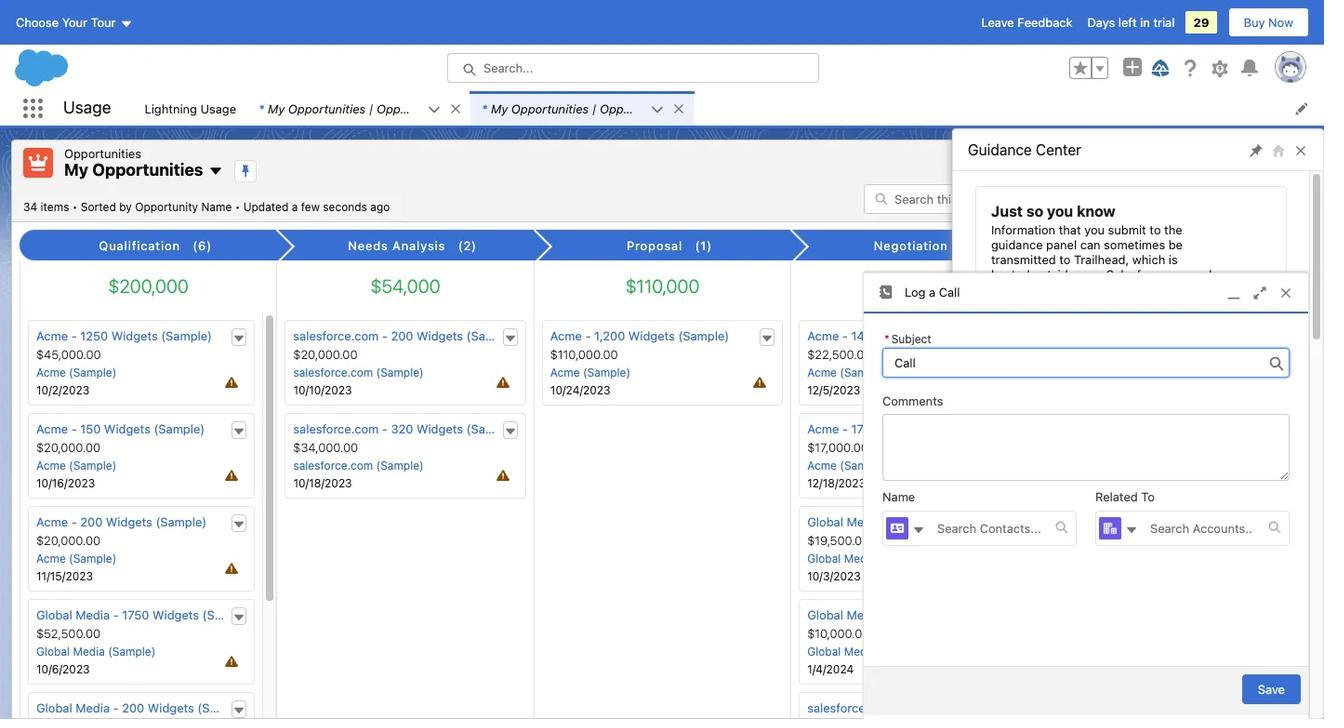 Task type: locate. For each thing, give the bounding box(es) containing it.
salesforce inside just so you know information that you submit to the guidance panel can sometimes be transmitted to trailhead, which is hosted outside your salesforce org and subject to separate terms and conditions between you and salesforce. if you have an existing trailhead account associated with your work email, your in-progress and completed badges can sometimes be included.
[[1107, 267, 1166, 282]]

1 vertical spatial can
[[1037, 356, 1057, 371]]

1 vertical spatial a
[[929, 285, 936, 300]]

$54,000
[[371, 275, 441, 297]]

in right left
[[1141, 15, 1151, 30]]

2 vertical spatial 200
[[122, 701, 144, 715]]

guidance up search my opportunities list view. search box
[[968, 141, 1032, 158]]

1 * my opportunities | opportunities from the left
[[259, 101, 454, 116]]

expect
[[1166, 699, 1204, 713]]

(2)
[[458, 238, 477, 253]]

my down search...
[[491, 101, 508, 116]]

* my opportunities | opportunities
[[259, 101, 454, 116], [482, 101, 678, 116]]

a inside the my opportunities|opportunities|list view element
[[292, 200, 298, 213]]

name up (6) at the left
[[201, 200, 232, 213]]

1 horizontal spatial in
[[1261, 644, 1271, 659]]

you
[[1067, 464, 1094, 481]]

* right lightning usage
[[259, 101, 264, 116]]

acme up 10/2/2023
[[36, 366, 66, 380]]

log a call dialog
[[863, 273, 1310, 719]]

global media - 200 widgets (sample) link
[[36, 701, 248, 715]]

conditions
[[992, 297, 1050, 312]]

- left the set
[[1100, 514, 1105, 529]]

choose
[[16, 15, 59, 30]]

and right —
[[1203, 680, 1224, 695]]

acme (sample) link for acme - 200 widgets (sample)
[[36, 552, 116, 566]]

acme up "12/5/2023"
[[808, 366, 837, 380]]

widgets for acme - 300 widgets (sample)
[[1135, 701, 1181, 715]]

1 horizontal spatial |
[[592, 101, 597, 116]]

trailhead,
[[1074, 252, 1130, 267]]

0 vertical spatial 200
[[391, 328, 413, 343]]

global
[[808, 514, 844, 529], [808, 552, 841, 566], [36, 608, 72, 622], [808, 608, 844, 622], [36, 645, 70, 659], [808, 645, 841, 659], [36, 701, 72, 715]]

- for acme - 150 widgets (sample)
[[71, 421, 77, 436]]

acme (sample) link down $22,500.00
[[808, 366, 888, 380]]

to up acme - 650 widgets (sample)
[[1142, 489, 1155, 504]]

search...
[[484, 60, 533, 75]]

0 vertical spatial salesforce.com (sample) link
[[293, 366, 424, 380]]

1 | from the left
[[369, 101, 373, 116]]

0 horizontal spatial my
[[64, 160, 88, 180]]

acme up 11/15/2023
[[36, 552, 66, 566]]

0 vertical spatial salesforce.
[[1153, 297, 1216, 312]]

salesforce.com for salesforce.com - 600 widgets (sample)
[[1065, 421, 1150, 436]]

acme up "$45,000.00" at the left
[[36, 328, 68, 343]]

$20,000.00 for acme - 150 widgets (sample)
[[36, 440, 101, 455]]

text default image for global media - 180 widgets (sample)
[[1004, 518, 1017, 531]]

0 horizontal spatial in
[[1141, 15, 1151, 30]]

1 vertical spatial is
[[1053, 644, 1062, 659]]

650
[[1109, 514, 1131, 529]]

0 horizontal spatial |
[[369, 101, 373, 116]]

2 horizontal spatial *
[[885, 332, 890, 346]]

2 vertical spatial $20,000.00
[[36, 533, 101, 548]]

text default image
[[449, 102, 462, 115], [651, 103, 664, 116], [504, 332, 517, 345], [1004, 332, 1017, 345], [504, 425, 517, 438], [1269, 521, 1282, 534], [913, 524, 926, 537], [233, 611, 246, 624], [1004, 704, 1017, 717]]

acme down 10/16/2023
[[36, 514, 68, 529]]

- up "$45,000.00" at the left
[[71, 328, 77, 343]]

to
[[1142, 489, 1155, 504], [1080, 608, 1093, 623]]

associated
[[1040, 327, 1101, 341]]

0 horizontal spatial usage
[[63, 98, 111, 117]]

guidance up use
[[1053, 514, 1106, 529]]

1 vertical spatial salesforce.
[[1068, 662, 1131, 677]]

log a call link
[[864, 273, 1309, 313]]

media down the $19,500.00 at right bottom
[[844, 552, 876, 566]]

widgets for acme - 1100 widgets (sample)
[[1138, 328, 1185, 343]]

- up $20,000.00 salesforce.com (sample) 10/10/2023
[[382, 328, 388, 343]]

is right which
[[1169, 252, 1178, 267]]

to down multi-
[[1080, 608, 1093, 623]]

a left few
[[292, 200, 298, 213]]

leave feedback link
[[982, 15, 1073, 30]]

* inside log a call dialog
[[885, 332, 890, 346]]

1250
[[80, 328, 108, 343]]

0 horizontal spatial •
[[72, 200, 78, 213]]

when down attacks,
[[1182, 644, 1212, 659]]

- left 300
[[1100, 701, 1105, 715]]

1 vertical spatial salesforce.com (sample) link
[[293, 459, 424, 473]]

1 horizontal spatial name
[[883, 489, 916, 504]]

to left 8/7/2023
[[1053, 662, 1064, 677]]

and down trailhead
[[1125, 341, 1146, 356]]

salesforce.com - 200 widgets (sample)
[[293, 328, 518, 343]]

global up the $19,500.00 at right bottom
[[808, 514, 844, 529]]

salesforce.com up $34,000.00
[[293, 421, 379, 436]]

acme down existing
[[1065, 328, 1096, 343]]

for down acme - 650 widgets (sample) link
[[1163, 548, 1184, 565]]

in-
[[1056, 341, 1072, 356]]

0 vertical spatial is
[[1169, 252, 1178, 267]]

0 horizontal spatial 200
[[80, 514, 103, 529]]

2 horizontal spatial my
[[491, 101, 508, 116]]

-
[[71, 328, 77, 343], [382, 328, 388, 343], [586, 328, 591, 343], [843, 328, 848, 343], [1100, 328, 1105, 343], [71, 421, 77, 436], [382, 421, 388, 436], [843, 421, 848, 436], [1154, 421, 1159, 436], [71, 514, 77, 529], [884, 514, 890, 529], [1100, 514, 1105, 529], [113, 608, 119, 622], [884, 608, 890, 622], [113, 701, 119, 715], [896, 701, 902, 715], [1100, 701, 1105, 715]]

acme up the $110,000.00
[[551, 328, 582, 343]]

0 vertical spatial salesforce
[[1107, 267, 1166, 282]]

my opportunities|opportunities|list view element
[[11, 140, 1314, 719]]

choose your tour
[[16, 15, 116, 30]]

- left 140
[[843, 328, 848, 343]]

0 horizontal spatial guidance
[[968, 141, 1032, 158]]

with
[[1104, 327, 1128, 341]]

global media - 180 widgets (sample) link
[[808, 514, 1018, 529]]

media inside '$52,500.00 global media (sample) 10/6/2023'
[[73, 645, 105, 659]]

information
[[992, 222, 1056, 237]]

opportunities
[[288, 101, 366, 116], [377, 101, 454, 116], [511, 101, 589, 116], [600, 101, 678, 116], [64, 146, 141, 161], [92, 160, 203, 180]]

- for salesforce.com - 600 widgets (sample)
[[1154, 421, 1159, 436]]

- inside global media - 80 widgets (sample) $10,000.00 global media (sample) 1/4/2024
[[884, 608, 890, 622]]

list containing lightning usage
[[133, 91, 1325, 126]]

1 horizontal spatial salesforce.
[[1153, 297, 1216, 312]]

0 vertical spatial in
[[1141, 15, 1151, 30]]

Related To text field
[[1140, 511, 1269, 545]]

my right lightning usage link
[[268, 101, 285, 116]]

global media - 80 widgets (sample) $10,000.00 global media (sample) 1/4/2024
[[808, 608, 1013, 676]]

1 horizontal spatial to
[[1142, 489, 1155, 504]]

0 horizontal spatial * my opportunities | opportunities
[[259, 101, 454, 116]]

0 vertical spatial guidance
[[968, 141, 1032, 158]]

salesforce.com for salesforce.com - 1,000 widgets (sample)
[[808, 701, 893, 715]]

|
[[369, 101, 373, 116], [592, 101, 597, 116]]

0 vertical spatial can
[[1081, 237, 1101, 252]]

0 horizontal spatial is
[[1053, 644, 1062, 659]]

(sample) inside $20,000.00 acme (sample) 11/15/2023
[[69, 552, 116, 566]]

widgets for salesforce.com - 200 widgets (sample)
[[417, 328, 463, 343]]

global media (sample) link down $10,000.00
[[808, 645, 927, 659]]

0 horizontal spatial name
[[201, 200, 232, 213]]

$52,500.00 global media (sample) 10/6/2023
[[36, 626, 156, 676]]

log
[[905, 285, 926, 300]]

comments
[[883, 393, 944, 408]]

list item
[[248, 91, 471, 126], [471, 91, 694, 126]]

(sample) inside '$52,500.00 global media (sample) 10/6/2023'
[[108, 645, 156, 659]]

your
[[1079, 267, 1104, 282], [1131, 327, 1156, 341], [1028, 341, 1053, 356], [1100, 680, 1125, 695]]

1 horizontal spatial •
[[235, 200, 240, 213]]

| for first list item from the left
[[369, 101, 373, 116]]

- inside "acme - 170 widgets (sample) $17,000.00 acme (sample) 12/18/2023"
[[843, 421, 848, 436]]

1 horizontal spatial *
[[482, 101, 487, 116]]

days left in trial
[[1088, 15, 1175, 30]]

1 horizontal spatial * my opportunities | opportunities
[[482, 101, 678, 116]]

to up automatically
[[1151, 699, 1162, 713]]

acme inside $110,000.00 acme (sample) 10/24/2023
[[551, 366, 580, 380]]

0 horizontal spatial to
[[1080, 608, 1093, 623]]

global up $52,500.00
[[36, 608, 72, 622]]

salesforce.com - 600 widgets (sample)
[[1065, 421, 1289, 436]]

global media (sample) link down the $19,500.00 at right bottom
[[808, 552, 927, 566]]

salesforce.com for salesforce.com - 200 widgets (sample)
[[293, 328, 379, 343]]

$20,000.00 inside $20,000.00 acme (sample) 11/15/2023
[[36, 533, 101, 548]]

submit
[[1109, 222, 1147, 237]]

your up 300
[[1100, 680, 1125, 695]]

salesforce.com up you
[[1065, 421, 1150, 436]]

my up 'items'
[[64, 160, 88, 180]]

global media (sample) link
[[808, 552, 927, 566], [36, 645, 156, 659], [808, 645, 927, 659]]

be up org
[[1169, 237, 1183, 252]]

widgets for acme - 1250 widgets (sample)
[[111, 328, 158, 343]]

1 vertical spatial name
[[883, 489, 916, 504]]

2 salesforce.com (sample) link from the top
[[293, 459, 424, 473]]

widgets for acme - 170 widgets (sample) $17,000.00 acme (sample) 12/18/2023
[[875, 421, 921, 436]]

acme down 8/7/2023
[[1065, 701, 1096, 715]]

1 horizontal spatial a
[[929, 285, 936, 300]]

3/22/2023
[[1065, 476, 1120, 490]]

salesforce. down required
[[1068, 662, 1131, 677]]

can right badges
[[1037, 356, 1057, 371]]

11/15/2023
[[36, 569, 93, 583]]

$10,000.00
[[808, 626, 870, 641]]

1 horizontal spatial be
[[1169, 237, 1183, 252]]

salesforce.com down $34,000.00
[[293, 459, 373, 473]]

to inside log a call dialog
[[1142, 489, 1155, 504]]

guidance inside guidance set use multi-factor authentication for salesforce logins got multi-factor authentication (mfa) yet? to protect against security threats like phishing attacks, everyone is required to use mfa when logging in to salesforce. learn how to enable mfa for your users now — and understand what to expect when salesforce automatically enab
[[1053, 514, 1106, 529]]

panel
[[1047, 237, 1077, 252]]

work
[[1159, 327, 1187, 341]]

* for first list item from the left
[[259, 101, 264, 116]]

0 horizontal spatial *
[[259, 101, 264, 116]]

- left 1,000
[[896, 701, 902, 715]]

your inside guidance set use multi-factor authentication for salesforce logins got multi-factor authentication (mfa) yet? to protect against security threats like phishing attacks, everyone is required to use mfa when logging in to salesforce. learn how to enable mfa for your users now — and understand what to expect when salesforce automatically enab
[[1100, 680, 1125, 695]]

name
[[201, 200, 232, 213], [883, 489, 916, 504]]

0 vertical spatial mfa
[[1154, 644, 1179, 659]]

usage
[[63, 98, 111, 117], [200, 101, 236, 116]]

$20,000.00 up 11/15/2023
[[36, 533, 101, 548]]

2 * my opportunities | opportunities from the left
[[482, 101, 678, 116]]

to left use
[[1116, 644, 1127, 659]]

1 horizontal spatial for
[[1081, 680, 1097, 695]]

text default image
[[673, 102, 686, 115], [428, 103, 441, 116], [233, 332, 246, 345], [761, 332, 774, 345], [1261, 332, 1274, 345], [233, 425, 246, 438], [233, 518, 246, 531], [1004, 518, 1017, 531], [1261, 518, 1274, 531], [1056, 521, 1069, 534], [1126, 524, 1139, 537], [233, 704, 246, 717], [1261, 704, 1274, 717]]

my opportunities
[[64, 160, 203, 180]]

and inside guidance set use multi-factor authentication for salesforce logins got multi-factor authentication (mfa) yet? to protect against security threats like phishing attacks, everyone is required to use mfa when logging in to salesforce. learn how to enable mfa for your users now — and understand what to expect when salesforce automatically enab
[[1203, 680, 1224, 695]]

acme (sample) link for acme - 150 widgets (sample)
[[36, 459, 116, 473]]

acme down $105,000.00 on the right
[[1065, 366, 1094, 380]]

mfa up understand
[[1053, 680, 1078, 695]]

list view controls image
[[1091, 184, 1132, 213]]

$52,500.00
[[36, 626, 101, 641]]

for left you
[[1043, 464, 1064, 481]]

(sample) inside $34,000.00 salesforce.com (sample) 10/18/2023
[[376, 459, 424, 473]]

1 horizontal spatial guidance
[[1053, 514, 1106, 529]]

2 list item from the left
[[471, 91, 694, 126]]

widgets for acme - 200 widgets (sample)
[[106, 514, 152, 529]]

like
[[1096, 626, 1115, 641]]

None text field
[[883, 348, 1290, 377]]

(mfa)
[[1230, 590, 1265, 605]]

widgets inside "acme - 170 widgets (sample) $17,000.00 acme (sample) 12/18/2023"
[[875, 421, 921, 436]]

acme up 12/18/2023
[[808, 459, 837, 473]]

1 salesforce.com (sample) link from the top
[[293, 366, 424, 380]]

text default image for acme - 300 widgets (sample)
[[1261, 704, 1274, 717]]

- for acme - 1,200 widgets (sample)
[[586, 328, 591, 343]]

media down $10,000.00
[[844, 645, 876, 659]]

0 vertical spatial sometimes
[[1104, 237, 1166, 252]]

contacts image
[[887, 517, 909, 539]]

1 vertical spatial 200
[[80, 514, 103, 529]]

- left 600
[[1154, 421, 1159, 436]]

acme up "10/24/2023"
[[551, 366, 580, 380]]

2 horizontal spatial for
[[1163, 548, 1184, 565]]

None search field
[[864, 184, 1087, 213]]

acme (sample) link down the "$17,000.00"
[[808, 459, 888, 473]]

10/16/2023
[[36, 476, 95, 490]]

usage inside lightning usage link
[[200, 101, 236, 116]]

$20,000.00 inside $20,000.00 acme (sample) 10/16/2023
[[36, 440, 101, 455]]

$20,000.00 acme (sample) 11/15/2023
[[36, 533, 116, 583]]

1 horizontal spatial my
[[268, 101, 285, 116]]

list
[[133, 91, 1325, 126]]

0 horizontal spatial for
[[1043, 464, 1064, 481]]

global inside '$52,500.00 global media (sample) 10/6/2023'
[[36, 645, 70, 659]]

* my opportunities | opportunities for first list item from the right
[[482, 101, 678, 116]]

$45,000.00 acme (sample) 10/2/2023
[[36, 347, 116, 397]]

acme - 650 widgets (sample)
[[1065, 514, 1235, 529]]

acme - 1250 widgets (sample) link
[[36, 328, 212, 343]]

choose your tour button
[[15, 7, 133, 37]]

acme up $22,500.00
[[808, 328, 839, 343]]

multi-
[[1077, 590, 1110, 605]]

to right subject
[[1036, 282, 1048, 297]]

1 vertical spatial mfa
[[1053, 680, 1078, 695]]

salesforce.com down 1/4/2024
[[808, 701, 893, 715]]

acme (sample) link down "$45,000.00" at the left
[[36, 366, 116, 380]]

display as kanban image
[[1136, 184, 1177, 213]]

to up closed
[[1150, 222, 1161, 237]]

0 horizontal spatial mfa
[[1053, 680, 1078, 695]]

0 horizontal spatial salesforce.
[[1068, 662, 1131, 677]]

acme
[[36, 328, 68, 343], [551, 328, 582, 343], [808, 328, 839, 343], [1065, 328, 1096, 343], [36, 366, 66, 380], [551, 366, 580, 380], [808, 366, 837, 380], [1065, 366, 1094, 380], [36, 421, 68, 436], [808, 421, 839, 436], [36, 459, 66, 473], [808, 459, 837, 473], [36, 514, 68, 529], [1065, 514, 1096, 529], [36, 552, 66, 566], [1065, 701, 1096, 715]]

1 vertical spatial sometimes
[[1060, 356, 1122, 371]]

1 vertical spatial to
[[1080, 608, 1093, 623]]

- for acme - 140 widgets (sample)
[[843, 328, 848, 343]]

* left subject
[[885, 332, 890, 346]]

1 vertical spatial be
[[1125, 356, 1139, 371]]

- for acme - 1250 widgets (sample)
[[71, 328, 77, 343]]

acme (sample) link for acme - 1,200 widgets (sample)
[[551, 366, 631, 380]]

0 vertical spatial be
[[1169, 237, 1183, 252]]

$20,000.00 up 10/10/2023
[[293, 347, 358, 362]]

•
[[72, 200, 78, 213], [235, 200, 240, 213]]

0 vertical spatial a
[[292, 200, 298, 213]]

just so you know information that you submit to the guidance panel can sometimes be transmitted to trailhead, which is hosted outside your salesforce org and subject to separate terms and conditions between you and salesforce. if you have an existing trailhead account associated with your work email, your in-progress and completed badges can sometimes be included.
[[992, 203, 1216, 371]]

salesforce down closed
[[1107, 267, 1166, 282]]

$20,000.00 inside $20,000.00 salesforce.com (sample) 10/10/2023
[[293, 347, 358, 362]]

acme - 1,200 widgets (sample)
[[551, 328, 729, 343]]

acme - 300 widgets (sample)
[[1065, 701, 1235, 715]]

global up 10/6/2023
[[36, 645, 70, 659]]

$45,000.00
[[36, 347, 101, 362]]

200 up $20,000.00 acme (sample) 11/15/2023
[[80, 514, 103, 529]]

- up $20,000.00 acme (sample) 11/15/2023
[[71, 514, 77, 529]]

1 vertical spatial guidance
[[1053, 514, 1106, 529]]

200 down '$52,500.00 global media (sample) 10/6/2023'
[[122, 701, 144, 715]]

name up 180
[[883, 489, 916, 504]]

transmitted
[[992, 252, 1056, 267]]

the
[[1165, 222, 1183, 237]]

can right panel
[[1081, 237, 1101, 252]]

media up $52,500.00
[[76, 608, 110, 622]]

global up 10/3/2023
[[808, 552, 841, 566]]

my for first list item from the left
[[268, 101, 285, 116]]

0 horizontal spatial a
[[292, 200, 298, 213]]

in
[[1141, 15, 1151, 30], [1261, 644, 1271, 659]]

protect
[[1097, 608, 1138, 623]]

my
[[268, 101, 285, 116], [491, 101, 508, 116], [64, 160, 88, 180]]

leave feedback
[[982, 15, 1073, 30]]

- left 80
[[884, 608, 890, 622]]

- up the $110,000.00
[[586, 328, 591, 343]]

1 horizontal spatial usage
[[200, 101, 236, 116]]

salesforce. down org
[[1153, 297, 1216, 312]]

0 horizontal spatial can
[[1037, 356, 1057, 371]]

2 | from the left
[[592, 101, 597, 116]]

1 horizontal spatial 200
[[122, 701, 144, 715]]

salesforce down related to text box
[[1187, 548, 1264, 565]]

200
[[391, 328, 413, 343], [80, 514, 103, 529], [122, 701, 144, 715]]

global media (sample) link down $52,500.00
[[36, 645, 156, 659]]

- left 320
[[382, 421, 388, 436]]

tour
[[91, 15, 116, 30]]

group
[[1070, 57, 1109, 79]]

attacks,
[[1169, 626, 1214, 641]]

0 vertical spatial $20,000.00
[[293, 347, 358, 362]]

name inside the my opportunities|opportunities|list view element
[[201, 200, 232, 213]]

1 horizontal spatial is
[[1169, 252, 1178, 267]]

acme - 1250 widgets (sample)
[[36, 328, 212, 343]]

you
[[1047, 203, 1074, 220], [1085, 222, 1105, 237], [1105, 297, 1125, 312], [1002, 312, 1023, 327]]

2 vertical spatial salesforce
[[1053, 717, 1112, 719]]

- for acme - 170 widgets (sample) $17,000.00 acme (sample) 12/18/2023
[[843, 421, 848, 436]]

days
[[1088, 15, 1116, 30]]

- for salesforce.com - 200 widgets (sample)
[[382, 328, 388, 343]]

usage up the my opportunities
[[63, 98, 111, 117]]

$17,000.00
[[808, 440, 869, 455]]

global media (sample) link for $52,500.00
[[36, 645, 156, 659]]

200 for acme
[[80, 514, 103, 529]]

your
[[62, 15, 87, 30]]

acme (sample) link up 10/16/2023
[[36, 459, 116, 473]]

2 horizontal spatial 200
[[391, 328, 413, 343]]

170
[[852, 421, 871, 436]]

200 down $54,000
[[391, 328, 413, 343]]

12/5/2023
[[808, 383, 861, 397]]

salesforce.com up $20,000.00 salesforce.com (sample) 10/10/2023
[[293, 328, 379, 343]]

acme (sample) link down the $110,000.00
[[551, 366, 631, 380]]

in down everyone
[[1261, 644, 1271, 659]]

updated
[[243, 200, 289, 213]]

0 vertical spatial name
[[201, 200, 232, 213]]

a inside dialog
[[929, 285, 936, 300]]

to up —
[[1195, 662, 1207, 677]]

1 vertical spatial in
[[1261, 644, 1271, 659]]

29
[[1194, 15, 1210, 30]]

1 vertical spatial $20,000.00
[[36, 440, 101, 455]]

0 vertical spatial to
[[1142, 489, 1155, 504]]

salesforce
[[1107, 267, 1166, 282], [1187, 548, 1264, 565], [1053, 717, 1112, 719]]

1 list item from the left
[[248, 91, 471, 126]]

ago
[[370, 200, 390, 213]]

acme (sample) link for acme - 140 widgets (sample)
[[808, 366, 888, 380]]

0 horizontal spatial be
[[1125, 356, 1139, 371]]

org
[[1170, 267, 1188, 282]]

$105,000.00
[[1065, 347, 1135, 362]]

is down threats
[[1053, 644, 1062, 659]]

acme inside $20,000.00 acme (sample) 11/15/2023
[[36, 552, 66, 566]]

media down $52,500.00
[[73, 645, 105, 659]]

• left updated at left
[[235, 200, 240, 213]]

sometimes
[[1104, 237, 1166, 252], [1060, 356, 1122, 371]]



Task type: describe. For each thing, give the bounding box(es) containing it.
acme - 650 widgets (sample) link
[[1065, 514, 1235, 529]]

my opportunities status
[[23, 200, 243, 213]]

selected
[[976, 464, 1039, 481]]

enable
[[1210, 662, 1248, 677]]

yet?
[[1053, 608, 1077, 623]]

set
[[1110, 514, 1129, 529]]

acme (sample) link for acme - 1250 widgets (sample)
[[36, 366, 116, 380]]

- for acme - 1100 widgets (sample)
[[1100, 328, 1105, 343]]

lightning usage link
[[133, 91, 248, 126]]

1 vertical spatial for
[[1163, 548, 1184, 565]]

1 vertical spatial when
[[1207, 699, 1237, 713]]

180
[[893, 514, 914, 529]]

closed
[[1127, 238, 1171, 253]]

guidance for guidance center
[[968, 141, 1032, 158]]

$22,500.00
[[808, 347, 872, 362]]

required
[[1066, 644, 1113, 659]]

Comments text field
[[883, 414, 1290, 481]]

use multi-factor authentication for salesforce logins button
[[1053, 531, 1272, 581]]

subject
[[892, 332, 932, 346]]

- for acme - 200 widgets (sample)
[[71, 514, 77, 529]]

- left 1750
[[113, 608, 119, 622]]

logging
[[1216, 644, 1258, 659]]

text default image for acme - 1250 widgets (sample)
[[233, 332, 246, 345]]

global media (sample) link for $19,500.00
[[808, 552, 927, 566]]

0 vertical spatial when
[[1182, 644, 1212, 659]]

outside
[[1034, 267, 1075, 282]]

salesforce. inside guidance set use multi-factor authentication for salesforce logins got multi-factor authentication (mfa) yet? to protect against security threats like phishing attacks, everyone is required to use mfa when logging in to salesforce. learn how to enable mfa for your users now — and understand what to expect when salesforce automatically enab
[[1068, 662, 1131, 677]]

trailhead
[[1120, 312, 1171, 327]]

10/24/2023
[[551, 383, 611, 397]]

salesforce.com - 200 widgets (sample) link
[[293, 328, 518, 343]]

* for first list item from the right
[[482, 101, 487, 116]]

to inside guidance set use multi-factor authentication for salesforce logins got multi-factor authentication (mfa) yet? to protect against security threats like phishing attacks, everyone is required to use mfa when logging in to salesforce. learn how to enable mfa for your users now — and understand what to expect when salesforce automatically enab
[[1080, 608, 1093, 623]]

center
[[1036, 141, 1082, 158]]

- for acme - 650 widgets (sample)
[[1100, 514, 1105, 529]]

text default image for acme - 1,200 widgets (sample)
[[761, 332, 774, 345]]

use
[[1130, 644, 1151, 659]]

widgets for acme - 650 widgets (sample)
[[1135, 514, 1181, 529]]

you down the know
[[1085, 222, 1105, 237]]

and right org
[[1192, 267, 1213, 282]]

10/3/2023
[[808, 569, 861, 583]]

your right with
[[1131, 327, 1156, 341]]

in inside guidance set use multi-factor authentication for salesforce logins got multi-factor authentication (mfa) yet? to protect against security threats like phishing attacks, everyone is required to use mfa when logging in to salesforce. learn how to enable mfa for your users now — and understand what to expect when salesforce automatically enab
[[1261, 644, 1271, 659]]

text default image for acme - 1100 widgets (sample)
[[1261, 332, 1274, 345]]

(sample) inside $110,000.00 acme (sample) 10/24/2023
[[583, 366, 631, 380]]

10/10/2023
[[293, 383, 352, 397]]

- left 180
[[884, 514, 890, 529]]

(sample) inside "$22,500.00 acme (sample) 12/5/2023"
[[840, 366, 888, 380]]

$20,000.00 for acme - 200 widgets (sample)
[[36, 533, 101, 548]]

your left terms
[[1079, 267, 1104, 282]]

won
[[1175, 238, 1203, 253]]

related to
[[1096, 489, 1155, 504]]

1 horizontal spatial can
[[1081, 237, 1101, 252]]

80
[[893, 608, 909, 622]]

proposal
[[627, 238, 683, 253]]

that
[[1059, 222, 1082, 237]]

(sample) inside $45,000.00 acme (sample) 10/2/2023
[[69, 366, 116, 380]]

Search My Opportunities list view. search field
[[864, 184, 1087, 213]]

widgets for salesforce.com - 320 widgets (sample)
[[417, 421, 463, 436]]

acme inside $20,000.00 acme (sample) 10/16/2023
[[36, 459, 66, 473]]

hosted
[[992, 267, 1030, 282]]

and down which
[[1139, 282, 1160, 297]]

text default image for global media - 200 widgets (sample)
[[233, 704, 246, 717]]

200 for salesforce.com
[[391, 328, 413, 343]]

you up with
[[1105, 297, 1125, 312]]

guidance for guidance set use multi-factor authentication for salesforce logins got multi-factor authentication (mfa) yet? to protect against security threats like phishing attacks, everyone is required to use mfa when logging in to salesforce. learn how to enable mfa for your users now — and understand what to expect when salesforce automatically enab
[[1053, 514, 1106, 529]]

selected for you
[[976, 464, 1094, 481]]

email,
[[992, 341, 1025, 356]]

global media - 180 widgets (sample)
[[808, 514, 1018, 529]]

acme inside '$105,000.00 acme (sample)'
[[1065, 366, 1094, 380]]

- down '$52,500.00 global media (sample) 10/6/2023'
[[113, 701, 119, 715]]

text default image for acme - 200 widgets (sample)
[[233, 518, 246, 531]]

search... button
[[447, 53, 820, 83]]

closed won
[[1127, 238, 1203, 253]]

(sample) inside $20,000.00 salesforce.com (sample) 10/10/2023
[[376, 366, 424, 380]]

global down 10/6/2023
[[36, 701, 72, 715]]

save button
[[1243, 674, 1301, 704]]

1 horizontal spatial mfa
[[1154, 644, 1179, 659]]

widgets for salesforce.com - 600 widgets (sample)
[[1189, 421, 1235, 436]]

acme left 150
[[36, 421, 68, 436]]

media inside $19,500.00 global media (sample) 10/3/2023
[[844, 552, 876, 566]]

you right if
[[1002, 312, 1023, 327]]

accounts image
[[1100, 517, 1122, 539]]

you up that
[[1047, 203, 1074, 220]]

included.
[[1143, 356, 1194, 371]]

acme - 1,200 widgets (sample) link
[[551, 328, 729, 343]]

10/6/2023
[[36, 662, 90, 676]]

everyone
[[1217, 626, 1269, 641]]

2 • from the left
[[235, 200, 240, 213]]

got
[[1053, 590, 1073, 605]]

text default image for acme - 650 widgets (sample)
[[1261, 518, 1274, 531]]

know
[[1077, 203, 1116, 220]]

salesforce.com - 320 widgets (sample) link
[[293, 421, 518, 436]]

automatically
[[1116, 717, 1191, 719]]

- for salesforce.com - 320 widgets (sample)
[[382, 421, 388, 436]]

media up $10,000.00
[[847, 608, 881, 622]]

140
[[852, 328, 872, 343]]

(sample) inside '$105,000.00 acme (sample)'
[[1097, 366, 1145, 380]]

* my opportunities | opportunities for first list item from the left
[[259, 101, 454, 116]]

widgets for acme - 150 widgets (sample)
[[104, 421, 151, 436]]

few
[[301, 200, 320, 213]]

300
[[1109, 701, 1131, 715]]

$22,500.00 acme (sample) 12/5/2023
[[808, 347, 888, 397]]

10/2/2023
[[36, 383, 90, 397]]

acme inside "$22,500.00 acme (sample) 12/5/2023"
[[808, 366, 837, 380]]

(sample) inside $20,000.00 acme (sample) 10/16/2023
[[69, 459, 116, 473]]

Name text field
[[927, 511, 1056, 545]]

—
[[1189, 680, 1200, 695]]

widgets for salesforce.com - 1,000 widgets (sample)
[[940, 701, 986, 715]]

0 vertical spatial for
[[1043, 464, 1064, 481]]

acme - 1100 widgets (sample) link
[[1065, 328, 1239, 343]]

subject
[[992, 282, 1033, 297]]

acme - 170 widgets (sample) $17,000.00 acme (sample) 12/18/2023
[[808, 421, 975, 490]]

salesforce.com for salesforce.com - 320 widgets (sample)
[[293, 421, 379, 436]]

global up 1/4/2024
[[808, 645, 841, 659]]

terms
[[1104, 282, 1136, 297]]

trial
[[1154, 15, 1175, 30]]

acme - 200 widgets (sample) link
[[36, 514, 207, 529]]

widgets inside global media - 80 widgets (sample) $10,000.00 global media (sample) 1/4/2024
[[912, 608, 959, 622]]

have
[[1026, 312, 1053, 327]]

acme (sample) link for acme - 1100 widgets (sample)
[[1065, 366, 1145, 380]]

buy now
[[1244, 15, 1294, 30]]

account
[[992, 327, 1037, 341]]

widgets for acme - 140 widgets (sample)
[[876, 328, 922, 343]]

(sample) inside $19,500.00 global media (sample) 10/3/2023
[[879, 552, 927, 566]]

logins
[[1053, 565, 1101, 581]]

to down that
[[1060, 252, 1071, 267]]

global up $10,000.00
[[808, 608, 844, 622]]

none search field inside the my opportunities|opportunities|list view element
[[864, 184, 1087, 213]]

$20,000.00 for salesforce.com - 200 widgets (sample)
[[293, 347, 358, 362]]

$110,000.00 acme (sample) 10/24/2023
[[551, 347, 631, 397]]

320
[[391, 421, 413, 436]]

global inside $19,500.00 global media (sample) 10/3/2023
[[808, 552, 841, 566]]

items
[[41, 200, 69, 213]]

name inside log a call dialog
[[883, 489, 916, 504]]

my for first list item from the right
[[491, 101, 508, 116]]

and up acme - 1100 widgets (sample)
[[1129, 297, 1150, 312]]

acme - 150 widgets (sample) link
[[36, 421, 205, 436]]

sorted
[[81, 200, 116, 213]]

widgets for acme - 1,200 widgets (sample)
[[629, 328, 675, 343]]

- for salesforce.com - 1,000 widgets (sample)
[[896, 701, 902, 715]]

salesforce.com (sample) link for $34,000.00
[[293, 459, 424, 473]]

8/7/2023
[[1065, 662, 1112, 676]]

salesforce.com inside $34,000.00 salesforce.com (sample) 10/18/2023
[[293, 459, 373, 473]]

1 • from the left
[[72, 200, 78, 213]]

against
[[1141, 608, 1182, 623]]

1 vertical spatial salesforce
[[1187, 548, 1264, 565]]

text default image for acme - 150 widgets (sample)
[[233, 425, 246, 438]]

leave
[[982, 15, 1015, 30]]

salesforce. inside just so you know information that you submit to the guidance panel can sometimes be transmitted to trailhead, which is hosted outside your salesforce org and subject to separate terms and conditions between you and salesforce. if you have an existing trailhead account associated with your work email, your in-progress and completed badges can sometimes be included.
[[1153, 297, 1216, 312]]

media up the $19,500.00 at right bottom
[[847, 514, 881, 529]]

acme inside $45,000.00 acme (sample) 10/2/2023
[[36, 366, 66, 380]]

2 vertical spatial for
[[1081, 680, 1097, 695]]

phishing
[[1118, 626, 1166, 641]]

how
[[1169, 662, 1192, 677]]

- for acme - 300 widgets (sample)
[[1100, 701, 1105, 715]]

needs
[[348, 238, 389, 253]]

acme - 170 widgets (sample) link
[[808, 421, 975, 436]]

acme up use
[[1065, 514, 1096, 529]]

$60,000.00
[[1065, 533, 1129, 548]]

your left in-
[[1028, 341, 1053, 356]]

is inside just so you know information that you submit to the guidance panel can sometimes be transmitted to trailhead, which is hosted outside your salesforce org and subject to separate terms and conditions between you and salesforce. if you have an existing trailhead account associated with your work email, your in-progress and completed badges can sometimes be included.
[[1169, 252, 1178, 267]]

seconds
[[323, 200, 367, 213]]

$512,000
[[1138, 275, 1215, 297]]

view more button
[[1197, 458, 1287, 487]]

34
[[23, 200, 37, 213]]

security
[[1185, 608, 1230, 623]]

acme - 140 widgets (sample)
[[808, 328, 977, 343]]

salesforce.com (sample) link for $20,000.00
[[293, 366, 424, 380]]

media down 10/6/2023
[[76, 701, 110, 715]]

| for first list item from the right
[[592, 101, 597, 116]]

salesforce.com inside $20,000.00 salesforce.com (sample) 10/10/2023
[[293, 366, 373, 380]]

global media - 1750 widgets (sample) link
[[36, 608, 253, 622]]

guidance
[[992, 237, 1043, 252]]

users
[[1129, 680, 1159, 695]]

acme up the "$17,000.00"
[[808, 421, 839, 436]]

view
[[1212, 465, 1240, 480]]

is inside guidance set use multi-factor authentication for salesforce logins got multi-factor authentication (mfa) yet? to protect against security threats like phishing attacks, everyone is required to use mfa when logging in to salesforce. learn how to enable mfa for your users now — and understand what to expect when salesforce automatically enab
[[1053, 644, 1062, 659]]



Task type: vqa. For each thing, say whether or not it's contained in the screenshot.
fifth info@salesforce.com from the bottom of the Recently Viewed grid
no



